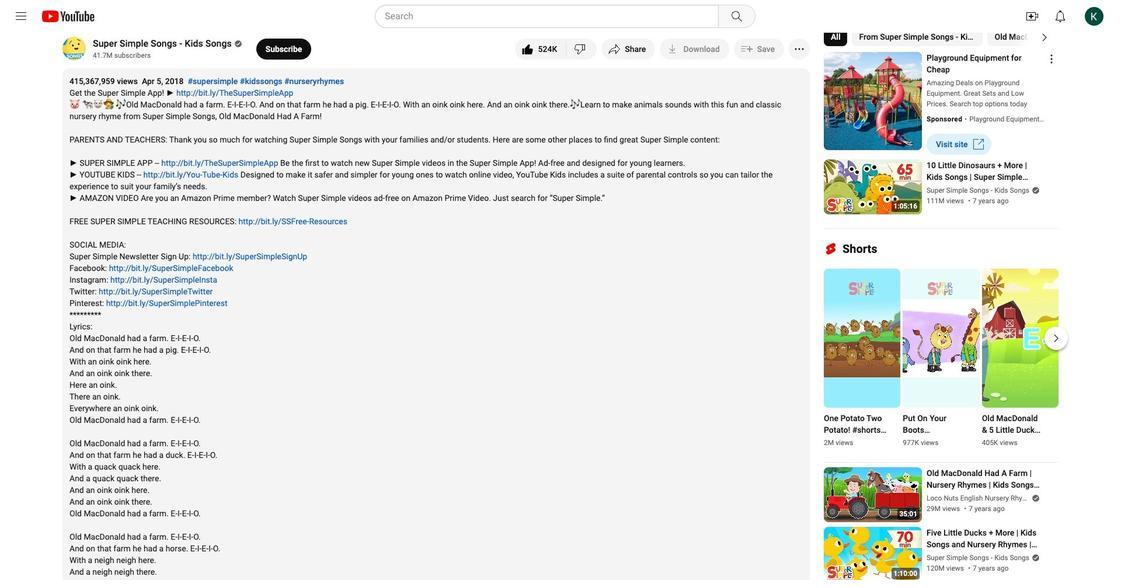 Task type: locate. For each thing, give the bounding box(es) containing it.
sponsored image
[[927, 114, 970, 124]]

1 vertical spatial verified image
[[1030, 186, 1041, 194]]

1 hour, 5 minutes, 16 seconds image
[[892, 200, 920, 212]]

35 minutes, 1 second image
[[898, 508, 920, 520]]

tab list
[[824, 23, 1122, 51]]

None text field
[[266, 44, 302, 54], [684, 44, 720, 54], [983, 413, 1045, 436], [266, 44, 302, 54], [684, 44, 720, 54], [983, 413, 1045, 436]]

youtube video player element
[[63, 0, 810, 9]]

2 vertical spatial verified image
[[1030, 554, 1041, 562]]

verified image for 10 little dinosaurs + more | kids songs | super simple songs by super simple songs - kids songs 111,895,230 views 7 years ago 1 hour, 5 minutes element
[[1030, 186, 1041, 194]]

verified image
[[232, 39, 242, 48], [1030, 186, 1041, 194], [1030, 554, 1041, 562]]

None search field
[[354, 5, 758, 28]]

verified image for the five little ducks + more | kids songs and nursery rhymes | super simple songs by super simple songs - kids songs 120,220,793 views 7 years ago 1 hour, 10 minutes element
[[1030, 554, 1041, 562]]

None text field
[[937, 140, 968, 149], [824, 413, 887, 436], [903, 413, 966, 436], [937, 140, 968, 149], [824, 413, 887, 436], [903, 413, 966, 436]]



Task type: describe. For each thing, give the bounding box(es) containing it.
autoplay is off image
[[636, 0, 662, 9]]

five little ducks + more | kids songs and nursery rhymes | super simple songs by super simple songs - kids songs 120,220,793 views 7 years ago 1 hour, 10 minutes element
[[927, 527, 1045, 551]]

verified image
[[1030, 494, 1041, 502]]

10 little dinosaurs + more | kids songs | super simple songs by super simple songs - kids songs 111,895,230 views 7 years ago 1 hour, 5 minutes element
[[927, 160, 1045, 183]]

Search text field
[[385, 9, 716, 24]]

avatar image image
[[1086, 7, 1104, 26]]

old macdonald had a farm | nursery rhymes | kids songs for children by loco nuts english nursery rhymes and kids songs 29,713,684 views 7 years ago 35 minutes element
[[927, 468, 1045, 491]]

1 hour, 10 minutes image
[[892, 568, 920, 580]]

0 vertical spatial verified image
[[232, 39, 242, 48]]



Task type: vqa. For each thing, say whether or not it's contained in the screenshot.
right Verified image
yes



